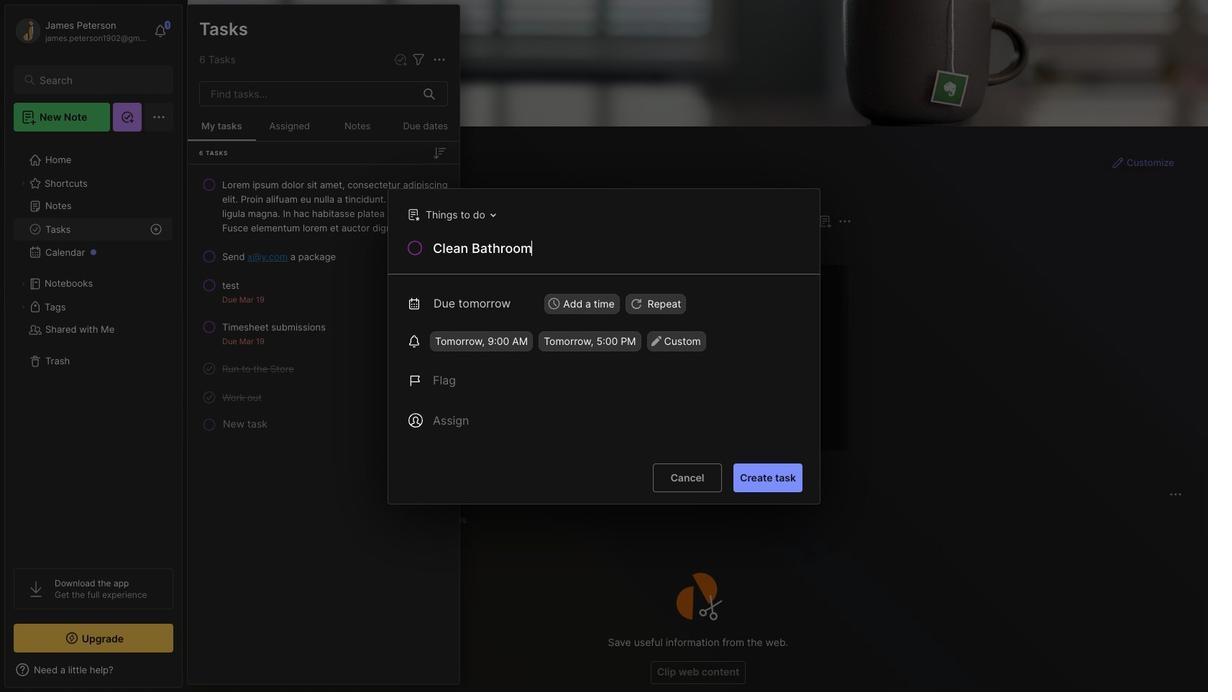 Task type: locate. For each thing, give the bounding box(es) containing it.
expand notebooks image
[[19, 280, 27, 288]]

1 vertical spatial tab list
[[214, 512, 1180, 529]]

5 row from the top
[[193, 356, 454, 382]]

6 row from the top
[[193, 385, 454, 411]]

row
[[193, 172, 454, 241], [193, 244, 454, 270], [193, 273, 454, 311], [193, 314, 454, 353], [193, 356, 454, 382], [193, 385, 454, 411]]

2 row from the top
[[193, 244, 454, 270]]

1 tab list from the top
[[214, 239, 849, 256]]

1 row from the top
[[193, 172, 454, 241]]

2 tab list from the top
[[214, 512, 1180, 529]]

3 row from the top
[[193, 273, 454, 311]]

0 vertical spatial tab list
[[214, 239, 849, 256]]

None search field
[[40, 71, 160, 88]]

row group
[[188, 170, 460, 435], [211, 265, 1208, 460]]

main element
[[0, 0, 187, 693]]

Search text field
[[40, 73, 160, 87]]

test 2 cell
[[222, 278, 239, 293]]

tree
[[5, 140, 182, 556]]

Go to note or move task field
[[401, 204, 501, 225]]

run to the store 4 cell
[[222, 362, 294, 376]]

expand tags image
[[19, 303, 27, 311]]

none search field inside main element
[[40, 71, 160, 88]]

tab list
[[214, 239, 849, 256], [214, 512, 1180, 529]]

tab
[[214, 239, 256, 256], [262, 239, 320, 256], [214, 512, 268, 529], [323, 512, 384, 529], [390, 512, 427, 529], [433, 512, 473, 529]]



Task type: describe. For each thing, give the bounding box(es) containing it.
timesheet submissions 3 cell
[[222, 320, 326, 334]]

thumbnail image
[[352, 365, 407, 419]]

work out 5 cell
[[222, 391, 262, 405]]

tree inside main element
[[5, 140, 182, 556]]

Find tasks… text field
[[202, 82, 415, 106]]

send x@y.com a package 1 cell
[[222, 250, 336, 264]]

4 row from the top
[[193, 314, 454, 353]]

new task image
[[393, 52, 408, 67]]

Enter task text field
[[432, 239, 803, 260]]

lorem ipsum dolor sit amet, consectetur adipiscing elit. proin alifuam eu nulla a tincidunt. curabitur ut ligula magna. in hac habitasse platea dictumst. fusce elementum lorem et auctor dignissim. proin eget mi id urna euismod consectetur. pellentesque porttitor ac urna quis fermentum: 0 cell
[[222, 178, 448, 235]]



Task type: vqa. For each thing, say whether or not it's contained in the screenshot.
bottom shared
no



